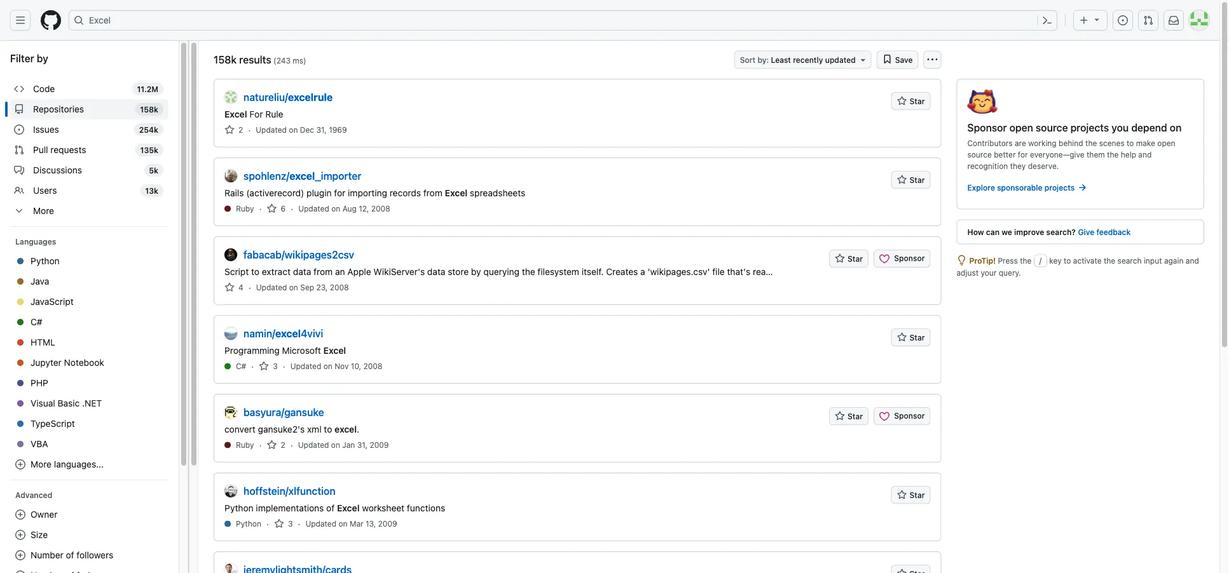 Task type: describe. For each thing, give the bounding box(es) containing it.
natureliu/
[[244, 91, 288, 103]]

explore sponsorable projects
[[968, 184, 1075, 192]]

more for more
[[33, 206, 54, 216]]

· updated on jan 31, 2009
[[291, 440, 389, 451]]

filter by region
[[0, 41, 188, 574]]

· right 6
[[291, 204, 293, 214]]

filter by
[[10, 52, 48, 65]]

spohlenz/ excel _importer
[[244, 170, 362, 182]]

on for · updated on dec 31, 1969
[[289, 126, 298, 135]]

· right 4
[[249, 282, 251, 293]]

sc 9kayk9 0 image left repositories
[[14, 104, 24, 115]]

java
[[31, 276, 49, 287]]

languages
[[15, 237, 56, 246]]

vba
[[31, 439, 48, 450]]

basic
[[58, 399, 80, 409]]

fabacab/wikipages2csv link
[[244, 247, 354, 263]]

query.
[[999, 269, 1021, 278]]

on for · updated on jan 31, 2009
[[331, 441, 340, 450]]

pull
[[33, 145, 48, 155]]

them
[[1087, 150, 1105, 159]]

on for · updated on aug 12, 2008
[[332, 205, 341, 213]]

ruby language element for spohlenz/
[[236, 203, 254, 215]]

10,
[[351, 362, 361, 371]]

the left /
[[1020, 257, 1032, 266]]

3 link for namin/
[[259, 361, 278, 372]]

on for · updated on sep 23, 2008
[[289, 283, 298, 292]]

rea…
[[753, 267, 773, 277]]

issues
[[33, 124, 59, 135]]

heart image for fabacab/wikipages2csv
[[880, 254, 890, 264]]

number of followers button
[[10, 546, 169, 566]]

languages element
[[5, 251, 174, 481]]

3 link for hoffstein/xlfunction
[[274, 519, 293, 530]]

homepage image
[[41, 10, 61, 31]]

1 vertical spatial c#
[[236, 362, 246, 371]]

excel button
[[69, 10, 1058, 31]]

depend
[[1132, 121, 1168, 134]]

1 vertical spatial projects
[[1045, 184, 1075, 192]]

requests
[[50, 145, 86, 155]]

html link
[[10, 333, 169, 353]]

2008 for 4vivi
[[363, 362, 383, 371]]

results
[[239, 54, 271, 66]]

jan
[[342, 441, 355, 450]]

4 link
[[225, 282, 243, 294]]

sc 9kayk9 0 image inside explore sponsorable projects link
[[1078, 183, 1088, 193]]

natureliu/ excelrule
[[244, 91, 333, 103]]

254k
[[139, 125, 158, 134]]

6 link
[[267, 203, 286, 215]]

2 data from the left
[[427, 267, 446, 277]]

· updated on sep 23, 2008
[[249, 282, 349, 293]]

sort
[[740, 55, 756, 64]]

contributors
[[968, 139, 1013, 148]]

star for spohlenz/
[[910, 176, 925, 184]]

git pull request image
[[1144, 15, 1154, 25]]

more languages...
[[31, 460, 104, 470]]

0 vertical spatial of
[[326, 503, 335, 514]]

sc 9kayk9 0 image up adjust
[[957, 255, 967, 266]]

sc 9kayk9 0 image inside the 4 'link'
[[225, 283, 235, 293]]

advanced element
[[5, 505, 174, 574]]

how can we improve search? give feedback
[[968, 228, 1131, 237]]

extract
[[262, 267, 291, 277]]

for
[[250, 109, 263, 119]]

c# inside languages element
[[31, 317, 42, 328]]

jupyter notebook
[[31, 358, 104, 368]]

1969
[[329, 126, 347, 135]]

an
[[335, 267, 345, 277]]

improve
[[1015, 228, 1045, 237]]

4vivi
[[301, 328, 323, 340]]

adjust
[[957, 269, 979, 278]]

and inside key to activate the search input again and adjust your query.
[[1186, 257, 1200, 266]]

sc 9kayk9 0 image inside more element
[[14, 206, 24, 216]]

sc 9kayk9 0 image inside save button
[[883, 54, 893, 64]]

158k results ( 243 ms )
[[214, 54, 306, 66]]

excel for spohlenz/
[[290, 170, 315, 182]]

recognition
[[968, 162, 1008, 171]]

working
[[1029, 139, 1057, 148]]

mar
[[350, 520, 364, 529]]

scenes
[[1100, 139, 1125, 148]]

star button for namin/
[[892, 329, 931, 347]]

by:
[[758, 55, 769, 64]]

to inside key to activate the search input again and adjust your query.
[[1064, 257, 1071, 266]]

importing
[[348, 188, 387, 198]]

1 vertical spatial python
[[225, 503, 254, 514]]

number
[[31, 551, 63, 561]]

· down excel for rule
[[248, 125, 251, 135]]

javascript
[[31, 297, 74, 307]]

programming microsoft excel
[[225, 345, 346, 356]]

· updated on nov 10, 2008
[[283, 361, 383, 372]]

php
[[31, 378, 48, 389]]

make
[[1137, 139, 1156, 148]]

sc 9kayk9 0 image left pull
[[14, 145, 24, 155]]

explore
[[968, 184, 995, 192]]

python language element
[[236, 519, 261, 530]]

13,
[[366, 520, 376, 529]]

sponsor link for fabacab/wikipages2csv
[[874, 250, 931, 268]]

3 for namin/
[[273, 362, 278, 371]]

jupyter notebook link
[[10, 353, 169, 373]]

star for hoffstein/xlfunction
[[910, 491, 925, 500]]

sc 9kayk9 0 image down programming
[[259, 362, 269, 372]]

sc 9kayk9 0 image down excel for rule
[[225, 125, 235, 135]]

sc 9kayk9 0 image left code
[[14, 84, 24, 94]]

typescript
[[31, 419, 75, 429]]

key
[[1050, 257, 1062, 266]]

behind
[[1059, 139, 1084, 148]]

sponsor open source projects you depend on contributors are working behind the scenes to make open source better for everyone—give them the help and recognition they deserve.
[[968, 121, 1182, 171]]

on inside sponsor open source projects you depend on contributors are working behind the scenes to make open source better for everyone—give them the help and recognition they deserve.
[[1170, 121, 1182, 134]]

languages...
[[54, 460, 104, 470]]

microsoft
[[282, 345, 321, 356]]

hoffstein/xlfunction
[[244, 486, 336, 498]]

basyura/gansuke
[[244, 407, 324, 419]]

· down the "convert gansuke2's xml to excel ." at the left
[[291, 440, 293, 451]]

save
[[895, 55, 913, 64]]

press
[[998, 257, 1018, 266]]

sponsor for basyura/gansuke
[[895, 412, 925, 421]]

creates
[[606, 267, 638, 277]]

1 horizontal spatial by
[[471, 267, 481, 277]]

sc 9kayk9 0 image left users
[[14, 186, 24, 196]]

convert gansuke2's xml to excel .
[[225, 424, 359, 435]]

owner button
[[10, 505, 169, 525]]

11.2m
[[137, 85, 158, 94]]

ruby for basyura/gansuke
[[236, 441, 254, 450]]

(activerecord)
[[246, 188, 304, 198]]

more languages... button
[[10, 455, 169, 475]]

key to activate the search input again and adjust your query.
[[957, 257, 1200, 278]]

0 vertical spatial source
[[1036, 121, 1068, 134]]

plus circle image for size
[[15, 531, 25, 541]]

updated for hoffstein/xlfunction
[[306, 520, 337, 529]]

records
[[390, 188, 421, 198]]

135k
[[140, 146, 158, 155]]

visual basic .net link
[[10, 394, 169, 414]]

to right xml
[[324, 424, 332, 435]]

star button for spohlenz/
[[892, 171, 931, 189]]

sponsor for fabacab/wikipages2csv
[[895, 254, 925, 263]]

querying
[[484, 267, 520, 277]]

c# language element
[[236, 361, 246, 372]]

13k
[[145, 186, 158, 195]]

python inside languages element
[[31, 256, 60, 267]]

2009 for basyura/gansuke
[[370, 441, 389, 450]]

heart image for basyura/gansuke
[[880, 412, 890, 422]]

0 vertical spatial 2 link
[[225, 124, 243, 136]]

typescript link
[[10, 414, 169, 434]]

file
[[713, 267, 725, 277]]

rule
[[265, 109, 283, 119]]

sc 9kayk9 0 image inside "6" link
[[267, 204, 277, 214]]

2 vertical spatial python
[[236, 520, 261, 529]]

protip!
[[970, 257, 996, 266]]

notifications image
[[1169, 15, 1179, 25]]

rails (activerecord) plugin for importing records from excel spreadsheets
[[225, 188, 526, 198]]

javascript link
[[10, 292, 169, 312]]



Task type: vqa. For each thing, say whether or not it's contained in the screenshot.
by inside region
yes



Task type: locate. For each thing, give the bounding box(es) containing it.
php link
[[10, 373, 169, 394]]

on inside the · updated on mar 13, 2009
[[339, 520, 348, 529]]

1 ruby from the top
[[236, 205, 254, 213]]

2 vertical spatial sponsor
[[895, 412, 925, 421]]

1 horizontal spatial open
[[1158, 139, 1176, 148]]

star button for natureliu/
[[892, 92, 931, 110]]

to up 'help'
[[1127, 139, 1134, 148]]

press the
[[998, 257, 1032, 266]]

· updated on aug 12, 2008
[[291, 204, 390, 214]]

1 vertical spatial sponsor
[[895, 254, 925, 263]]

0 horizontal spatial 31,
[[316, 126, 327, 135]]

2009 inside the · updated on mar 13, 2009
[[378, 520, 397, 529]]

0 horizontal spatial c#
[[31, 317, 42, 328]]

the left "search" at right top
[[1104, 257, 1116, 266]]

for up the · updated on aug 12, 2008
[[334, 188, 346, 198]]

sc 9kayk9 0 image
[[225, 125, 235, 135], [14, 145, 24, 155], [14, 165, 24, 176], [1078, 183, 1088, 193], [267, 204, 277, 214], [14, 206, 24, 216], [957, 255, 967, 266], [267, 441, 277, 451], [274, 519, 284, 530]]

/
[[1040, 257, 1042, 266]]

updated inside · updated on jan 31, 2009
[[298, 441, 329, 450]]

sc 9kayk9 0 image down them
[[1078, 183, 1088, 193]]

1 horizontal spatial and
[[1186, 257, 1200, 266]]

sc 9kayk9 0 image left 4
[[225, 283, 235, 293]]

the right querying
[[522, 267, 535, 277]]

plus circle image inside more languages... button
[[15, 460, 25, 470]]

on left aug
[[332, 205, 341, 213]]

on left sep
[[289, 283, 298, 292]]

0 vertical spatial for
[[1018, 150, 1028, 159]]

2008 right 10,
[[363, 362, 383, 371]]

users
[[33, 185, 57, 196]]

plus circle image for more languages...
[[15, 460, 25, 470]]

3 plus circle image from the top
[[15, 551, 25, 561]]

31, right jan
[[357, 441, 368, 450]]

2 down the gansuke2's
[[281, 441, 285, 450]]

filesystem
[[538, 267, 579, 277]]

sc 9kayk9 0 image down the gansuke2's
[[267, 441, 277, 451]]

by right filter
[[37, 52, 48, 65]]

1 horizontal spatial c#
[[236, 362, 246, 371]]

1 vertical spatial 31,
[[357, 441, 368, 450]]

and down make
[[1139, 150, 1152, 159]]

star for natureliu/
[[910, 97, 925, 106]]

0 vertical spatial projects
[[1071, 121, 1110, 134]]

filter by element
[[5, 74, 174, 574]]

source up recognition
[[968, 150, 992, 159]]

namin/
[[244, 328, 275, 340]]

0 horizontal spatial for
[[334, 188, 346, 198]]

rails
[[225, 188, 244, 198]]

2 down excel for rule
[[239, 126, 243, 135]]

from right records
[[423, 188, 443, 198]]

1 horizontal spatial 2 link
[[267, 440, 285, 451]]

0 vertical spatial c#
[[31, 317, 42, 328]]

sponsorable
[[998, 184, 1043, 192]]

1 horizontal spatial 31,
[[357, 441, 368, 450]]

visual basic .net
[[31, 399, 102, 409]]

excel up 'programming microsoft excel'
[[275, 328, 301, 340]]

1 horizontal spatial from
[[423, 188, 443, 198]]

2008 down 'an'
[[330, 283, 349, 292]]

0 vertical spatial 2
[[239, 126, 243, 135]]

and inside sponsor open source projects you depend on contributors are working behind the scenes to make open source better for everyone—give them the help and recognition they deserve.
[[1139, 150, 1152, 159]]

again
[[1165, 257, 1184, 266]]

on left dec
[[289, 126, 298, 135]]

1 vertical spatial 3 link
[[274, 519, 293, 530]]

aug
[[343, 205, 357, 213]]

158k for 158k results ( 243 ms )
[[214, 54, 237, 66]]

spohlenz/
[[244, 170, 290, 182]]

sponsor link for basyura/gansuke
[[874, 408, 931, 426]]

158k inside "filter by" element
[[140, 105, 158, 114]]

on inside "· updated on nov 10, 2008"
[[324, 362, 333, 371]]

0 vertical spatial python
[[31, 256, 60, 267]]

sc 9kayk9 0 image left issues
[[14, 125, 24, 135]]

2008
[[371, 205, 390, 213], [330, 283, 349, 292], [363, 362, 383, 371]]

1 vertical spatial from
[[314, 267, 333, 277]]

0 vertical spatial sponsor
[[968, 121, 1007, 134]]

excelrule
[[288, 91, 333, 103]]

and right again
[[1186, 257, 1200, 266]]

to inside sponsor open source projects you depend on contributors are working behind the scenes to make open source better for everyone—give them the help and recognition they deserve.
[[1127, 139, 1134, 148]]

1 vertical spatial excel
[[275, 328, 301, 340]]

updated for spohlenz/
[[298, 205, 329, 213]]

excel for namin/
[[275, 328, 301, 340]]

excel right homepage image
[[89, 15, 111, 25]]

gansuke2's
[[258, 424, 305, 435]]

2 link down the gansuke2's
[[267, 440, 285, 451]]

1 vertical spatial 2 link
[[267, 440, 285, 451]]

4 plus circle image from the top
[[15, 571, 25, 574]]

open column options image
[[928, 55, 938, 65]]

star button
[[892, 92, 931, 110], [892, 171, 931, 189], [830, 250, 869, 268], [892, 329, 931, 347], [830, 408, 869, 426], [892, 487, 931, 504]]

ruby language element down the rails
[[236, 203, 254, 215]]

plus circle image
[[15, 460, 25, 470], [15, 531, 25, 541], [15, 551, 25, 561], [15, 571, 25, 574]]

·
[[248, 125, 251, 135], [259, 204, 262, 214], [291, 204, 293, 214], [249, 282, 251, 293], [251, 361, 254, 372], [283, 361, 285, 372], [259, 440, 262, 451], [291, 440, 293, 451], [266, 519, 269, 530], [298, 519, 301, 530]]

3 down implementations
[[288, 520, 293, 529]]

dec
[[300, 126, 314, 135]]

1 horizontal spatial for
[[1018, 150, 1028, 159]]

star for namin/
[[910, 333, 925, 342]]

2 link down excel for rule
[[225, 124, 243, 136]]

a
[[641, 267, 645, 277]]

1 vertical spatial sponsor link
[[874, 408, 931, 426]]

sc 9kayk9 0 image left save
[[883, 54, 893, 64]]

of up the · updated on mar 13, 2009
[[326, 503, 335, 514]]

excel up the · updated on mar 13, 2009
[[337, 503, 360, 514]]

sc 9kayk9 0 image left discussions
[[14, 165, 24, 176]]

they
[[1011, 162, 1026, 171]]

0 horizontal spatial source
[[968, 150, 992, 159]]

· updated on mar 13, 2009
[[298, 519, 397, 530]]

0 horizontal spatial open
[[1010, 121, 1034, 134]]

0 vertical spatial 2009
[[370, 441, 389, 450]]

more for more languages...
[[31, 460, 52, 470]]

excel left spreadsheets
[[445, 188, 468, 198]]

on for · updated on mar 13, 2009
[[339, 520, 348, 529]]

2 sponsor link from the top
[[874, 408, 931, 426]]

updated for namin/
[[291, 362, 321, 371]]

python implementations of excel worksheet functions
[[225, 503, 445, 514]]

and
[[1139, 150, 1152, 159], [1186, 257, 1200, 266]]

script
[[225, 267, 249, 277]]

plus circle image left number
[[15, 551, 25, 561]]

the inside key to activate the search input again and adjust your query.
[[1104, 257, 1116, 266]]

0 horizontal spatial 3
[[273, 362, 278, 371]]

0 horizontal spatial data
[[293, 267, 311, 277]]

jupyter
[[31, 358, 62, 368]]

plus circle image for number of followers
[[15, 551, 25, 561]]

1 vertical spatial and
[[1186, 257, 1200, 266]]

hoffstein/xlfunction link
[[244, 484, 336, 499]]

updated down python implementations of excel worksheet functions
[[306, 520, 337, 529]]

· down the gansuke2's
[[259, 440, 262, 451]]

updated inside the · updated on mar 13, 2009
[[306, 520, 337, 529]]

size button
[[10, 525, 169, 546]]

by right the store
[[471, 267, 481, 277]]

to right script
[[251, 267, 260, 277]]

open up are
[[1010, 121, 1034, 134]]

23,
[[316, 283, 328, 292]]

1 vertical spatial ruby
[[236, 441, 254, 450]]

1 vertical spatial more
[[31, 460, 52, 470]]

'wikipages.csv'
[[648, 267, 710, 277]]

c#
[[31, 317, 42, 328], [236, 362, 246, 371]]

updated inside "· updated on nov 10, 2008"
[[291, 362, 321, 371]]

namin/ excel 4vivi
[[244, 328, 323, 340]]

ruby down the rails
[[236, 205, 254, 213]]

ruby language element for basyura/gansuke
[[236, 440, 254, 451]]

2008 inside "· updated on nov 10, 2008"
[[363, 362, 383, 371]]

2 ruby from the top
[[236, 441, 254, 450]]

0 horizontal spatial 2
[[239, 126, 243, 135]]

0 vertical spatial heart image
[[880, 254, 890, 264]]

1 plus circle image from the top
[[15, 460, 25, 470]]

sc 9kayk9 0 image inside the 3 link
[[274, 519, 284, 530]]

command palette image
[[1043, 15, 1053, 25]]

c# down programming
[[236, 362, 246, 371]]

plus image
[[1079, 15, 1090, 25]]

3 link down programming
[[259, 361, 278, 372]]

on inside · updated on dec 31, 1969
[[289, 126, 298, 135]]

updated down rule
[[256, 126, 287, 135]]

triangle down image
[[1092, 14, 1102, 24]]

that's
[[727, 267, 751, 277]]

updated down extract
[[256, 283, 287, 292]]

python down implementations
[[236, 520, 261, 529]]

0 horizontal spatial 2 link
[[225, 124, 243, 136]]

158k for 158k
[[140, 105, 158, 114]]

3 down 'programming microsoft excel'
[[273, 362, 278, 371]]

excel left for
[[225, 109, 247, 119]]

by
[[37, 52, 48, 65], [471, 267, 481, 277]]

0 vertical spatial 31,
[[316, 126, 327, 135]]

on for · updated on nov 10, 2008
[[324, 362, 333, 371]]

2 heart image from the top
[[880, 412, 890, 422]]

.net
[[82, 399, 102, 409]]

1 vertical spatial 2
[[281, 441, 285, 450]]

on right depend
[[1170, 121, 1182, 134]]

0 vertical spatial excel
[[290, 170, 315, 182]]

0 vertical spatial 3 link
[[259, 361, 278, 372]]

c# up html
[[31, 317, 42, 328]]

code
[[33, 84, 55, 94]]

1 vertical spatial ruby language element
[[236, 440, 254, 451]]

worksheet
[[362, 503, 405, 514]]

on
[[1170, 121, 1182, 134], [289, 126, 298, 135], [332, 205, 341, 213], [289, 283, 298, 292], [324, 362, 333, 371], [331, 441, 340, 450], [339, 520, 348, 529]]

1 vertical spatial for
[[334, 188, 346, 198]]

1 horizontal spatial 158k
[[214, 54, 237, 66]]

ms
[[293, 56, 303, 65]]

31, inside · updated on dec 31, 1969
[[316, 126, 327, 135]]

store
[[448, 267, 469, 277]]

0 vertical spatial sponsor link
[[874, 250, 931, 268]]

1 sponsor link from the top
[[874, 250, 931, 268]]

followers
[[77, 551, 113, 561]]

the down scenes on the right top of the page
[[1108, 150, 1119, 159]]

on left nov
[[324, 362, 333, 371]]

feedback
[[1097, 228, 1131, 237]]

implementations
[[256, 503, 324, 514]]

plus circle image inside the size button
[[15, 531, 25, 541]]

0 horizontal spatial by
[[37, 52, 48, 65]]

for inside sponsor open source projects you depend on contributors are working behind the scenes to make open source better for everyone—give them the help and recognition they deserve.
[[1018, 150, 1028, 159]]

2 plus circle image from the top
[[15, 531, 25, 541]]

sc 9kayk9 0 image left 6
[[267, 204, 277, 214]]

explore sponsorable projects link
[[968, 182, 1194, 199]]

2009 for hoffstein/xlfunction
[[378, 520, 397, 529]]

notebook
[[64, 358, 104, 368]]

of right number
[[66, 551, 74, 561]]

data up · updated on sep 23, 2008
[[293, 267, 311, 277]]

python up python language element
[[225, 503, 254, 514]]

fabacab/wikipages2csv
[[244, 249, 354, 261]]

from up "23,"
[[314, 267, 333, 277]]

158k up 254k
[[140, 105, 158, 114]]

2 vertical spatial 2008
[[363, 362, 383, 371]]

plus circle image inside number of followers button
[[15, 551, 25, 561]]

· down 'programming microsoft excel'
[[283, 361, 285, 372]]

0 vertical spatial by
[[37, 52, 48, 65]]

2008 inside · updated on sep 23, 2008
[[330, 283, 349, 292]]

1 horizontal spatial of
[[326, 503, 335, 514]]

31, right dec
[[316, 126, 327, 135]]

projects inside sponsor open source projects you depend on contributors are working behind the scenes to make open source better for everyone—give them the help and recognition they deserve.
[[1071, 121, 1110, 134]]

1 vertical spatial 2008
[[330, 283, 349, 292]]

158k
[[214, 54, 237, 66], [140, 105, 158, 114]]

1 vertical spatial by
[[471, 267, 481, 277]]

0 vertical spatial ruby
[[236, 205, 254, 213]]

1 heart image from the top
[[880, 254, 890, 264]]

updated down plugin
[[298, 205, 329, 213]]

package icon image
[[968, 90, 998, 114]]

2 link
[[225, 124, 243, 136], [267, 440, 285, 451]]

31, inside · updated on jan 31, 2009
[[357, 441, 368, 450]]

1 vertical spatial heart image
[[880, 412, 890, 422]]

more element
[[10, 201, 169, 221]]

plus circle image down plus circle icon
[[15, 571, 25, 574]]

0 vertical spatial 2008
[[371, 205, 390, 213]]

158k left results
[[214, 54, 237, 66]]

2 vertical spatial excel
[[335, 424, 357, 435]]

ruby language element
[[236, 203, 254, 215], [236, 440, 254, 451]]

give feedback button
[[1079, 226, 1131, 239]]

python
[[31, 256, 60, 267], [225, 503, 254, 514], [236, 520, 261, 529]]

excel up "· updated on nov 10, 2008"
[[324, 345, 346, 356]]

(
[[274, 56, 276, 65]]

excel inside button
[[89, 15, 111, 25]]

0 vertical spatial 158k
[[214, 54, 237, 66]]

1 vertical spatial 3
[[288, 520, 293, 529]]

sc 9kayk9 0 image down implementations
[[274, 519, 284, 530]]

sponsor inside sponsor open source projects you depend on contributors are working behind the scenes to make open source better for everyone—give them the help and recognition they deserve.
[[968, 121, 1007, 134]]

sc 9kayk9 0 image up languages
[[14, 206, 24, 216]]

ruby down convert
[[236, 441, 254, 450]]

on inside · updated on sep 23, 2008
[[289, 283, 298, 292]]

plugin
[[307, 188, 332, 198]]

to right key
[[1064, 257, 1071, 266]]

· right c# language element
[[251, 361, 254, 372]]

2009 down worksheet on the bottom
[[378, 520, 397, 529]]

31, for · updated on dec 31, 1969
[[316, 126, 327, 135]]

python link
[[10, 251, 169, 272]]

12,
[[359, 205, 369, 213]]

on left mar
[[339, 520, 348, 529]]

excel up jan
[[335, 424, 357, 435]]

1 data from the left
[[293, 267, 311, 277]]

ruby for spohlenz/
[[236, 205, 254, 213]]

plus circle image left size on the bottom of page
[[15, 531, 25, 541]]

plus circle image up advanced
[[15, 460, 25, 470]]

0 horizontal spatial of
[[66, 551, 74, 561]]

· down implementations
[[298, 519, 301, 530]]

0 vertical spatial from
[[423, 188, 443, 198]]

on inside the · updated on aug 12, 2008
[[332, 205, 341, 213]]

data left the store
[[427, 267, 446, 277]]

0 vertical spatial more
[[33, 206, 54, 216]]

1 horizontal spatial 3
[[288, 520, 293, 529]]

2008 for _importer
[[371, 205, 390, 213]]

basyura/gansuke link
[[244, 405, 324, 420]]

by inside region
[[37, 52, 48, 65]]

· left "6" link
[[259, 204, 262, 214]]

excel up plugin
[[290, 170, 315, 182]]

1 vertical spatial of
[[66, 551, 74, 561]]

0 vertical spatial 3
[[273, 362, 278, 371]]

plus circle image
[[15, 510, 25, 520]]

python up java
[[31, 256, 60, 267]]

activate
[[1074, 257, 1102, 266]]

visual
[[31, 399, 55, 409]]

3 for hoffstein/xlfunction
[[288, 520, 293, 529]]

xml
[[307, 424, 322, 435]]

2 ruby language element from the top
[[236, 440, 254, 451]]

star button for hoffstein/xlfunction
[[892, 487, 931, 504]]

more inside button
[[31, 460, 52, 470]]

2008 inside the · updated on aug 12, 2008
[[371, 205, 390, 213]]

0 horizontal spatial and
[[1139, 150, 1152, 159]]

for down are
[[1018, 150, 1028, 159]]

3
[[273, 362, 278, 371], [288, 520, 293, 529]]

input
[[1144, 257, 1163, 266]]

0 horizontal spatial from
[[314, 267, 333, 277]]

search?
[[1047, 228, 1076, 237]]

source up working
[[1036, 121, 1068, 134]]

updated down xml
[[298, 441, 329, 450]]

1 horizontal spatial source
[[1036, 121, 1068, 134]]

2009 inside · updated on jan 31, 2009
[[370, 441, 389, 450]]

1 vertical spatial 2009
[[378, 520, 397, 529]]

1 vertical spatial open
[[1158, 139, 1176, 148]]

apple
[[348, 267, 371, 277]]

2
[[239, 126, 243, 135], [281, 441, 285, 450]]

updated for basyura/gansuke
[[298, 441, 329, 450]]

· right python language element
[[266, 519, 269, 530]]

1 horizontal spatial 2
[[281, 441, 285, 450]]

1 vertical spatial 158k
[[140, 105, 158, 114]]

everyone—give
[[1031, 150, 1085, 159]]

save button
[[877, 51, 919, 69]]

projects down deserve.
[[1045, 184, 1075, 192]]

2009 right jan
[[370, 441, 389, 450]]

updated inside · updated on dec 31, 1969
[[256, 126, 287, 135]]

updated inside · updated on sep 23, 2008
[[256, 283, 287, 292]]

excel for rule
[[225, 109, 283, 119]]

31, for · updated on jan 31, 2009
[[357, 441, 368, 450]]

ruby language element down convert
[[236, 440, 254, 451]]

the up them
[[1086, 139, 1098, 148]]

0 vertical spatial open
[[1010, 121, 1034, 134]]

heart image
[[880, 254, 890, 264], [880, 412, 890, 422]]

1 horizontal spatial data
[[427, 267, 446, 277]]

updated
[[825, 55, 856, 64]]

0 vertical spatial and
[[1139, 150, 1152, 159]]

advanced
[[15, 491, 52, 500]]

issue opened image
[[1118, 15, 1128, 25]]

more down vba
[[31, 460, 52, 470]]

2008 right 12,
[[371, 205, 390, 213]]

your
[[981, 269, 997, 278]]

star
[[910, 97, 925, 106], [910, 176, 925, 184], [848, 254, 863, 263], [910, 333, 925, 342], [848, 412, 863, 421], [910, 491, 925, 500]]

on inside · updated on jan 31, 2009
[[331, 441, 340, 450]]

0 vertical spatial ruby language element
[[236, 203, 254, 215]]

1 ruby language element from the top
[[236, 203, 254, 215]]

of inside button
[[66, 551, 74, 561]]

open
[[1010, 121, 1034, 134], [1158, 139, 1176, 148]]

updated inside the · updated on aug 12, 2008
[[298, 205, 329, 213]]

sc 9kayk9 0 image
[[883, 54, 893, 64], [14, 84, 24, 94], [14, 104, 24, 115], [14, 125, 24, 135], [14, 186, 24, 196], [225, 283, 235, 293], [259, 362, 269, 372]]

better
[[994, 150, 1016, 159]]

1 vertical spatial source
[[968, 150, 992, 159]]

open right make
[[1158, 139, 1176, 148]]

0 horizontal spatial 158k
[[140, 105, 158, 114]]

on left jan
[[331, 441, 340, 450]]



